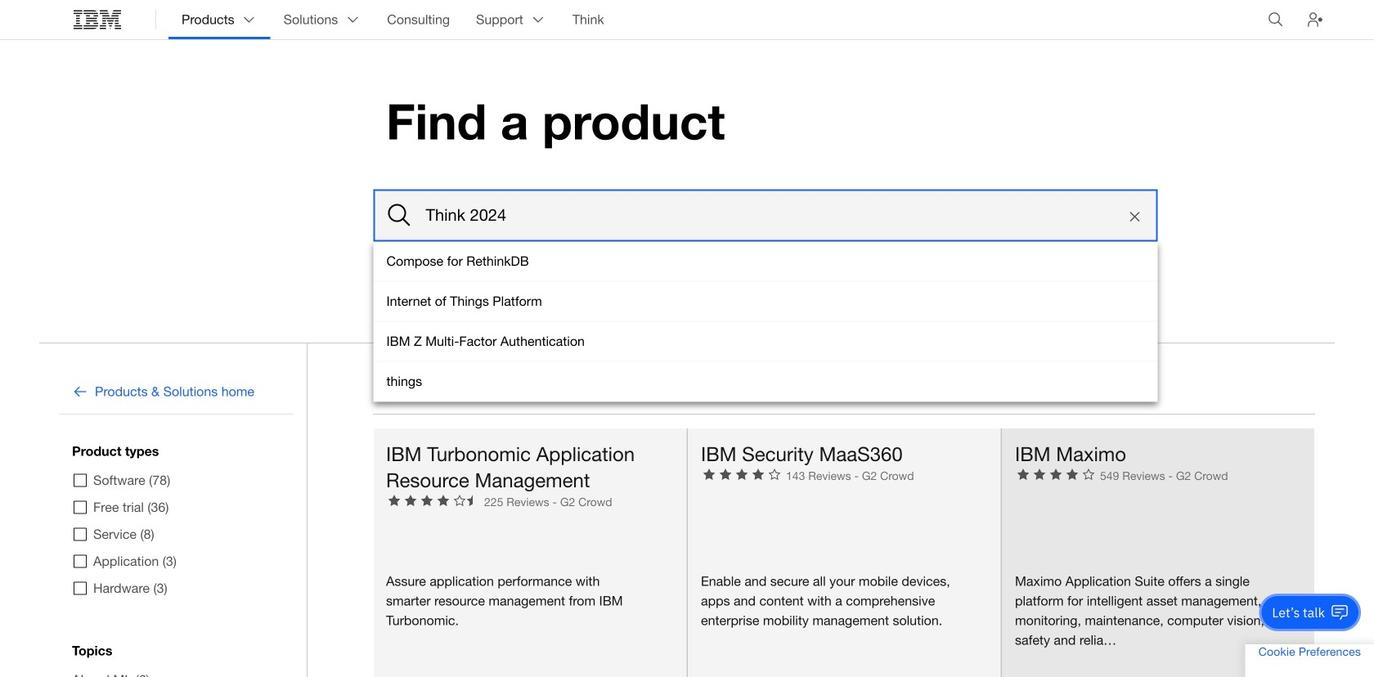 Task type: locate. For each thing, give the bounding box(es) containing it.
1 option from the top
[[374, 242, 1158, 282]]

search element
[[374, 190, 1158, 242]]

test region
[[373, 428, 687, 678], [687, 428, 1002, 678]]

Search text field
[[374, 190, 1158, 242]]

2 option from the top
[[374, 282, 1158, 322]]

1 test region from the left
[[373, 428, 687, 678]]

suggestions list box
[[374, 242, 1158, 402]]

3 option from the top
[[374, 322, 1158, 362]]

option
[[374, 242, 1158, 282], [374, 282, 1158, 322], [374, 322, 1158, 362], [374, 362, 1158, 402]]



Task type: describe. For each thing, give the bounding box(es) containing it.
2 test region from the left
[[687, 428, 1002, 678]]

let's talk element
[[1273, 604, 1326, 622]]

4 option from the top
[[374, 362, 1158, 402]]



